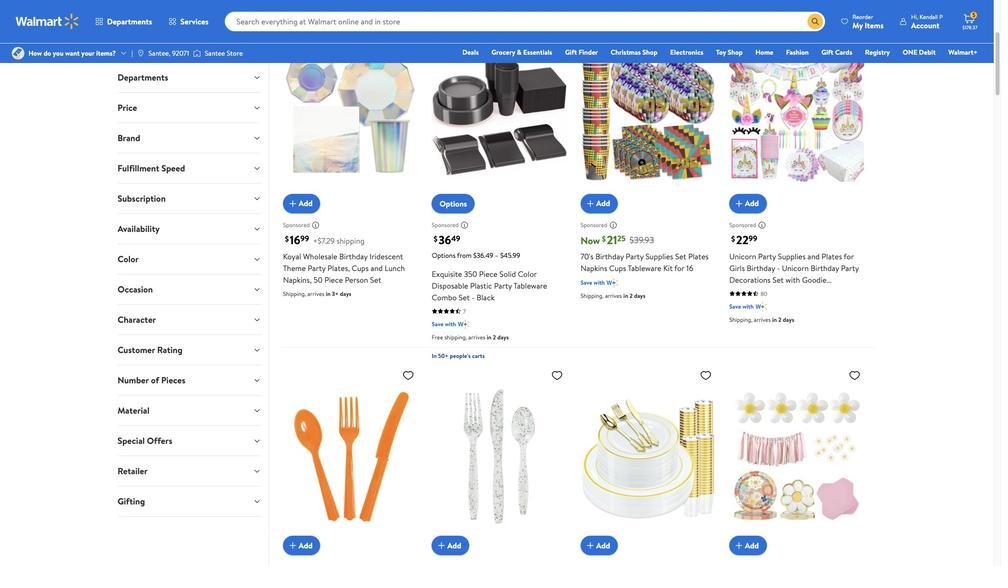 Task type: locate. For each thing, give the bounding box(es) containing it.
16
[[290, 232, 300, 248], [686, 263, 693, 274]]

sponsored up 36
[[432, 221, 459, 229]]

way to celebrate multicolor rainbow glitter plastic disposable cutlery set 24 ct. all occasion image
[[432, 365, 567, 548]]

supplies up kit
[[645, 251, 673, 262]]

theme inside $ 16 99 +$7.29 shipping koyal wholesale birthday iridescent theme party plates, cups and lunch napkins, 50 piece person set shipping, arrives in 3+ days
[[283, 263, 306, 274]]

0 vertical spatial 2
[[629, 292, 633, 300]]

walmart plus image
[[756, 302, 767, 312], [458, 320, 470, 329]]

kit
[[663, 263, 673, 274]]

tableware
[[628, 263, 661, 274], [514, 280, 547, 291]]

shipping, arrives in 2 days down cloth
[[729, 316, 794, 324]]

 image
[[193, 48, 201, 58], [137, 49, 145, 57]]

shop inside toy shop link
[[728, 47, 743, 57]]

for right 80
[[769, 298, 779, 309]]

santee, 92071
[[149, 48, 189, 58]]

2 horizontal spatial 2
[[778, 316, 781, 324]]

creating
[[781, 298, 811, 309]]

shipping, inside $ 16 99 +$7.29 shipping koyal wholesale birthday iridescent theme party plates, cups and lunch napkins, 50 piece person set shipping, arrives in 3+ days
[[283, 290, 306, 298]]

add button
[[283, 194, 320, 213], [581, 194, 618, 213], [729, 194, 767, 213], [283, 536, 320, 556], [432, 536, 469, 556], [581, 536, 618, 556], [729, 536, 767, 556]]

gift cards link
[[817, 47, 857, 58]]

save with down napkins
[[581, 278, 605, 287]]

retailer
[[118, 465, 148, 478]]

1 horizontal spatial theme
[[758, 310, 781, 320]]

price
[[118, 102, 137, 114]]

&
[[517, 47, 522, 57]]

walmart plus image down 7
[[458, 320, 470, 329]]

departments up | at the top left of page
[[107, 16, 152, 27]]

sponsored up now
[[581, 221, 607, 229]]

0 horizontal spatial shipping,
[[283, 290, 306, 298]]

do
[[44, 48, 51, 58]]

1 vertical spatial walmart plus image
[[458, 320, 470, 329]]

unicorn
[[729, 251, 756, 262], [782, 263, 809, 274], [729, 310, 756, 320]]

sponsored for 22
[[729, 221, 756, 229]]

availability
[[118, 223, 160, 235]]

1 horizontal spatial add to cart image
[[436, 540, 447, 552]]

save with down "bags,unicorn"
[[729, 302, 754, 311]]

save up free
[[432, 320, 443, 328]]

cups up walmart plus image
[[609, 263, 626, 274]]

0 horizontal spatial  image
[[137, 49, 145, 57]]

1 plates from the left
[[688, 251, 709, 262]]

cups up person
[[352, 263, 369, 274]]

special offers tab
[[110, 426, 269, 456]]

1 horizontal spatial gift
[[821, 47, 833, 57]]

1 horizontal spatial for
[[769, 298, 779, 309]]

gifting tab
[[110, 487, 269, 517]]

0 vertical spatial options
[[440, 198, 467, 209]]

4 $ from the left
[[731, 234, 735, 244]]

tableware inside the now $ 21 25 $39.93 70's birthday party supplies set plates napkins cups tableware kit for 16
[[628, 263, 661, 274]]

departments inside departments dropdown button
[[118, 71, 168, 84]]

0 horizontal spatial cups
[[352, 263, 369, 274]]

santee
[[205, 48, 225, 58]]

1 horizontal spatial  image
[[193, 48, 201, 58]]

1 vertical spatial tableware
[[514, 280, 547, 291]]

1 horizontal spatial piece
[[479, 269, 498, 279]]

1 horizontal spatial save
[[581, 278, 592, 287]]

1 horizontal spatial cups
[[609, 263, 626, 274]]

70's
[[581, 251, 594, 262]]

1 vertical spatial options
[[432, 251, 455, 260]]

1 horizontal spatial color
[[518, 269, 537, 279]]

$ left 22
[[731, 234, 735, 244]]

color up "occasion"
[[118, 253, 139, 265]]

shipping, down napkins
[[581, 292, 604, 300]]

set inside "exquisite 350 piece solid color disposable plastic party tableware combo set - black"
[[459, 292, 470, 303]]

3 $ from the left
[[602, 234, 606, 244]]

1 horizontal spatial 99
[[749, 233, 757, 244]]

2 shop from the left
[[728, 47, 743, 57]]

0 vertical spatial unicorn
[[729, 251, 756, 262]]

price button
[[110, 93, 269, 123]]

0 horizontal spatial ad disclaimer and feedback image
[[461, 221, 468, 229]]

0 vertical spatial 16
[[290, 232, 300, 248]]

0 vertical spatial theme
[[283, 263, 306, 274]]

fulfillment speed button
[[110, 153, 269, 183]]

you
[[53, 48, 63, 58]]

add to favorites list, exquisite 350 piece solid color disposable plastic party tableware combo set - black image
[[551, 27, 563, 39]]

save down "bags,unicorn"
[[729, 302, 741, 311]]

ring,unicorn
[[775, 286, 819, 297]]

color inside dropdown button
[[118, 253, 139, 265]]

$ inside $ 22 99
[[731, 234, 735, 244]]

cups inside $ 16 99 +$7.29 shipping koyal wholesale birthday iridescent theme party plates, cups and lunch napkins, 50 piece person set shipping, arrives in 3+ days
[[352, 263, 369, 274]]

shipping, arrives in 2 days down walmart plus image
[[581, 292, 645, 300]]

save with up free
[[432, 320, 456, 328]]

1 supplies from the left
[[645, 251, 673, 262]]

ad disclaimer and feedback image
[[461, 221, 468, 229], [609, 221, 617, 229], [758, 221, 766, 229]]

subscription tab
[[110, 184, 269, 214]]

add for the 300pcs gold disposable plates served for 50 guests, plastic dinnerware plates and cups sets for party wedding engagement baby shower holiday thanksgiving halloween christmas new year image
[[596, 541, 610, 551]]

unicorn down "table"
[[729, 310, 756, 320]]

2 horizontal spatial save
[[729, 302, 741, 311]]

options from $36.49 – $45.99
[[432, 251, 520, 260]]

0 horizontal spatial -
[[472, 292, 475, 303]]

birthday up decorations in the right of the page
[[747, 263, 775, 274]]

2 sponsored from the left
[[432, 221, 459, 229]]

16 right kit
[[686, 263, 693, 274]]

2 right shipping,
[[493, 333, 496, 342]]

party inside "exquisite 350 piece solid color disposable plastic party tableware combo set - black"
[[494, 280, 512, 291]]

cups inside the now $ 21 25 $39.93 70's birthday party supplies set plates napkins cups tableware kit for 16
[[609, 263, 626, 274]]

2 vertical spatial 2
[[493, 333, 496, 342]]

add for 70's birthday party supplies set plates napkins cups tableware kit for 16 image
[[596, 198, 610, 209]]

kendall
[[920, 12, 938, 21]]

walmart+
[[948, 47, 978, 57]]

subscription button
[[110, 184, 269, 214]]

sponsored up 22
[[729, 221, 756, 229]]

girls
[[729, 263, 745, 274]]

shop inside christmas shop link
[[642, 47, 657, 57]]

options
[[440, 198, 467, 209], [432, 251, 455, 260]]

now
[[581, 234, 600, 247]]

home link
[[751, 47, 778, 58]]

reorder
[[852, 12, 873, 21]]

gift left cards
[[821, 47, 833, 57]]

party inside the now $ 21 25 $39.93 70's birthday party supplies set plates napkins cups tableware kit for 16
[[626, 251, 644, 262]]

$ left 36
[[434, 234, 438, 244]]

0 horizontal spatial plates
[[688, 251, 709, 262]]

0 vertical spatial -
[[777, 263, 780, 274]]

1 vertical spatial color
[[518, 269, 537, 279]]

1 shop from the left
[[642, 47, 657, 57]]

1 ad disclaimer and feedback image from the left
[[461, 221, 468, 229]]

table
[[729, 298, 747, 309]]

$ for 16
[[285, 234, 289, 244]]

arrives down cloth
[[754, 316, 771, 324]]

99 inside $ 16 99 +$7.29 shipping koyal wholesale birthday iridescent theme party plates, cups and lunch napkins, 50 piece person set shipping, arrives in 3+ days
[[300, 233, 309, 244]]

0 horizontal spatial tableware
[[514, 280, 547, 291]]

gift left finder at the top right of the page
[[565, 47, 577, 57]]

unicorn up goodie at the right of page
[[782, 263, 809, 274]]

supplies up goodie at the right of page
[[778, 251, 806, 262]]

solid
[[499, 269, 516, 279]]

deals link
[[458, 47, 483, 58]]

add to cart image for 70's birthday party supplies set plates napkins cups tableware kit for 16 image
[[584, 198, 596, 210]]

gift for gift finder
[[565, 47, 577, 57]]

departments button
[[110, 63, 269, 92]]

shipping,
[[283, 290, 306, 298], [581, 292, 604, 300], [729, 316, 752, 324]]

$ inside $ 16 99 +$7.29 shipping koyal wholesale birthday iridescent theme party plates, cups and lunch napkins, 50 piece person set shipping, arrives in 3+ days
[[285, 234, 289, 244]]

save for topmost walmart plus icon
[[729, 302, 741, 311]]

brand tab
[[110, 123, 269, 153]]

party up 50
[[308, 263, 326, 274]]

1 99 from the left
[[300, 233, 309, 244]]

1 vertical spatial save with
[[729, 302, 754, 311]]

350
[[464, 269, 477, 279]]

birthday up goodie at the right of page
[[811, 263, 839, 274]]

grocery & essentials link
[[487, 47, 557, 58]]

with up ring,unicorn
[[786, 275, 800, 285]]

registry link
[[861, 47, 894, 58]]

2 99 from the left
[[749, 233, 757, 244]]

in left 3+
[[326, 290, 331, 298]]

shipping, down "table"
[[729, 316, 752, 324]]

1 horizontal spatial walmart plus image
[[756, 302, 767, 312]]

add to cart image
[[287, 198, 299, 210], [584, 198, 596, 210], [584, 540, 596, 552], [733, 540, 745, 552]]

1 gift from the left
[[565, 47, 577, 57]]

party down the $39.93
[[626, 251, 644, 262]]

0 vertical spatial save
[[581, 278, 592, 287]]

0 vertical spatial departments
[[107, 16, 152, 27]]

tableware down solid
[[514, 280, 547, 291]]

1 horizontal spatial 16
[[686, 263, 693, 274]]

 image right | at the top left of page
[[137, 49, 145, 57]]

80
[[761, 290, 767, 298]]

0 vertical spatial shipping, arrives in 2 days
[[581, 292, 645, 300]]

ad disclaimer and feedback image for 36
[[461, 221, 468, 229]]

1 horizontal spatial plates
[[822, 251, 842, 262]]

2 horizontal spatial ad disclaimer and feedback image
[[758, 221, 766, 229]]

save for leftmost walmart plus icon
[[432, 320, 443, 328]]

options up 49
[[440, 198, 467, 209]]

99 up decorations in the right of the page
[[749, 233, 757, 244]]

departments down | at the top left of page
[[118, 71, 168, 84]]

theme down koyal at left
[[283, 263, 306, 274]]

 image
[[12, 47, 24, 60]]

tableware inside "exquisite 350 piece solid color disposable plastic party tableware combo set - black"
[[514, 280, 547, 291]]

$ up koyal at left
[[285, 234, 289, 244]]

2 cups from the left
[[609, 263, 626, 274]]

plates,
[[328, 263, 350, 274]]

for up xl
[[844, 251, 854, 262]]

0 horizontal spatial and
[[371, 263, 383, 274]]

customer rating tab
[[110, 335, 269, 365]]

0 horizontal spatial color
[[118, 253, 139, 265]]

$ left the 21
[[602, 234, 606, 244]]

gift inside 'link'
[[565, 47, 577, 57]]

sponsored for +$7.29 shipping
[[283, 221, 310, 229]]

and up goodie at the right of page
[[808, 251, 820, 262]]

1 vertical spatial and
[[371, 263, 383, 274]]

add to favorites list, way to celebrate! orange plastic party cutlery set for 8, 24pcs image
[[402, 369, 414, 382]]

1 horizontal spatial 2
[[629, 292, 633, 300]]

4 sponsored from the left
[[729, 221, 756, 229]]

2 ad disclaimer and feedback image from the left
[[609, 221, 617, 229]]

99 left +$7.29
[[300, 233, 309, 244]]

in inside $ 16 99 +$7.29 shipping koyal wholesale birthday iridescent theme party plates, cups and lunch napkins, 50 piece person set shipping, arrives in 3+ days
[[326, 290, 331, 298]]

3 sponsored from the left
[[581, 221, 607, 229]]

0 vertical spatial save with
[[581, 278, 605, 287]]

99
[[300, 233, 309, 244], [749, 233, 757, 244]]

piece down plates, at the left top of page
[[324, 275, 343, 285]]

add for unicorn party supplies and plates for girls birthday - unicorn birthday party decorations set with goodie bags,unicorn ring,unicorn bracelet, xl table cloth for creating amazing unicorn theme party image
[[745, 198, 759, 209]]

theme down cloth
[[758, 310, 781, 320]]

cups for 21
[[609, 263, 626, 274]]

customer rating button
[[110, 335, 269, 365]]

0 vertical spatial tableware
[[628, 263, 661, 274]]

add to cart image for the 300pcs gold disposable plates served for 50 guests, plastic dinnerware plates and cups sets for party wedding engagement baby shower holiday thanksgiving halloween christmas new year image
[[584, 540, 596, 552]]

add to favorites list, koyal wholesale birthday iridescent theme party plates, cups and lunch napkins, 50 piece person set image
[[402, 27, 414, 39]]

availability button
[[110, 214, 269, 244]]

0 horizontal spatial walmart plus image
[[458, 320, 470, 329]]

in 50+ people's carts
[[432, 352, 485, 360]]

shop for christmas shop
[[642, 47, 657, 57]]

birthday down the 21
[[595, 251, 624, 262]]

gift
[[565, 47, 577, 57], [821, 47, 833, 57]]

retailer button
[[110, 457, 269, 486]]

2 supplies from the left
[[778, 251, 806, 262]]

sponsored left ad disclaimer and feedback icon
[[283, 221, 310, 229]]

and down iridescent at the left top of the page
[[371, 263, 383, 274]]

49
[[451, 233, 460, 244]]

christmas shop link
[[606, 47, 662, 58]]

1 $ from the left
[[285, 234, 289, 244]]

arrives down 50
[[307, 290, 324, 298]]

 image right 92071
[[193, 48, 201, 58]]

color inside "exquisite 350 piece solid color disposable plastic party tableware combo set - black"
[[518, 269, 537, 279]]

options for options
[[440, 198, 467, 209]]

3 ad disclaimer and feedback image from the left
[[758, 221, 766, 229]]

0 horizontal spatial add to cart image
[[287, 540, 299, 552]]

party inside $ 16 99 +$7.29 shipping koyal wholesale birthday iridescent theme party plates, cups and lunch napkins, 50 piece person set shipping, arrives in 3+ days
[[308, 263, 326, 274]]

1 vertical spatial for
[[674, 263, 684, 274]]

color right solid
[[518, 269, 537, 279]]

add to cart image
[[733, 198, 745, 210], [287, 540, 299, 552], [436, 540, 447, 552]]

add for koyal wholesale birthday iridescent theme party plates, cups and lunch napkins, 50 piece person set image
[[299, 198, 313, 209]]

walmart image
[[16, 14, 79, 29]]

number
[[118, 374, 149, 387]]

options link
[[432, 194, 475, 213]]

shop right christmas
[[642, 47, 657, 57]]

1 vertical spatial departments
[[118, 71, 168, 84]]

1 vertical spatial save
[[729, 302, 741, 311]]

way to celebrate! multicolor retro daisy birthday party tableware and decoration kit for 8 image
[[729, 365, 864, 548]]

1 vertical spatial -
[[472, 292, 475, 303]]

2 vertical spatial for
[[769, 298, 779, 309]]

$ for 22
[[731, 234, 735, 244]]

debit
[[919, 47, 936, 57]]

number of pieces button
[[110, 366, 269, 395]]

2 vertical spatial save with
[[432, 320, 456, 328]]

supplies inside the now $ 21 25 $39.93 70's birthday party supplies set plates napkins cups tableware kit for 16
[[645, 251, 673, 262]]

birthday down shipping
[[339, 251, 368, 262]]

gifting
[[118, 496, 145, 508]]

set
[[675, 251, 686, 262], [370, 275, 381, 285], [772, 275, 784, 285], [459, 292, 470, 303]]

2 horizontal spatial for
[[844, 251, 854, 262]]

piece up plastic
[[479, 269, 498, 279]]

how do you want your items?
[[28, 48, 116, 58]]

$ inside $ 36 49
[[434, 234, 438, 244]]

save down napkins
[[581, 278, 592, 287]]

0 horizontal spatial theme
[[283, 263, 306, 274]]

grocery & essentials
[[491, 47, 552, 57]]

2 horizontal spatial add to cart image
[[733, 198, 745, 210]]

unicorn up girls
[[729, 251, 756, 262]]

exquisite 350 piece solid color disposable plastic party tableware combo set - black image
[[432, 23, 567, 206]]

0 horizontal spatial supplies
[[645, 251, 673, 262]]

way to celebrate! orange plastic party cutlery set for 8, 24pcs image
[[283, 365, 418, 548]]

99 inside $ 22 99
[[749, 233, 757, 244]]

fashion
[[786, 47, 809, 57]]

1 horizontal spatial -
[[777, 263, 780, 274]]

character
[[118, 314, 156, 326]]

shop right 'toy'
[[728, 47, 743, 57]]

0 horizontal spatial save
[[432, 320, 443, 328]]

- left black
[[472, 292, 475, 303]]

walmart plus image down 80
[[756, 302, 767, 312]]

shipping, down the napkins,
[[283, 290, 306, 298]]

0 horizontal spatial gift
[[565, 47, 577, 57]]

hi,
[[911, 12, 918, 21]]

0 horizontal spatial for
[[674, 263, 684, 274]]

walmart plus image
[[607, 278, 618, 288]]

1 horizontal spatial supplies
[[778, 251, 806, 262]]

add to favorites list, way to celebrate! multicolor retro daisy birthday party tableware and decoration kit for 8 image
[[849, 369, 860, 382]]

1 vertical spatial theme
[[758, 310, 781, 320]]

color
[[118, 253, 139, 265], [518, 269, 537, 279]]

- up ring,unicorn
[[777, 263, 780, 274]]

2 vertical spatial save
[[432, 320, 443, 328]]

set inside the unicorn party supplies and plates for girls birthday - unicorn birthday party decorations set with goodie bags,unicorn ring,unicorn bracelet, xl table cloth for creating amazing unicorn theme party
[[772, 275, 784, 285]]

departments tab
[[110, 63, 269, 92]]

tableware left kit
[[628, 263, 661, 274]]

0 horizontal spatial 16
[[290, 232, 300, 248]]

piece
[[479, 269, 498, 279], [324, 275, 343, 285]]

16 up koyal at left
[[290, 232, 300, 248]]

1 cups from the left
[[352, 263, 369, 274]]

0 horizontal spatial piece
[[324, 275, 343, 285]]

price tab
[[110, 93, 269, 123]]

1 horizontal spatial tableware
[[628, 263, 661, 274]]

16 inside the now $ 21 25 $39.93 70's birthday party supplies set plates napkins cups tableware kit for 16
[[686, 263, 693, 274]]

sponsored for $39.93
[[581, 221, 607, 229]]

add
[[299, 198, 313, 209], [596, 198, 610, 209], [745, 198, 759, 209], [299, 541, 313, 551], [447, 541, 461, 551], [596, 541, 610, 551], [745, 541, 759, 551]]

plates inside the now $ 21 25 $39.93 70's birthday party supplies set plates napkins cups tableware kit for 16
[[688, 251, 709, 262]]

days inside $ 16 99 +$7.29 shipping koyal wholesale birthday iridescent theme party plates, cups and lunch napkins, 50 piece person set shipping, arrives in 3+ days
[[340, 290, 351, 298]]

occasion
[[118, 283, 153, 296]]

arrives inside $ 16 99 +$7.29 shipping koyal wholesale birthday iridescent theme party plates, cups and lunch napkins, 50 piece person set shipping, arrives in 3+ days
[[307, 290, 324, 298]]

decorations
[[729, 275, 771, 285]]

0 vertical spatial walmart plus image
[[756, 302, 767, 312]]

1 vertical spatial shipping, arrives in 2 days
[[729, 316, 794, 324]]

number of pieces tab
[[110, 366, 269, 395]]

free
[[432, 333, 443, 342]]

2 $ from the left
[[434, 234, 438, 244]]

toy shop
[[716, 47, 743, 57]]

 image for santee, 92071
[[137, 49, 145, 57]]

0 horizontal spatial 99
[[300, 233, 309, 244]]

1 horizontal spatial shop
[[728, 47, 743, 57]]

0 vertical spatial and
[[808, 251, 820, 262]]

1 vertical spatial 16
[[686, 263, 693, 274]]

and
[[808, 251, 820, 262], [371, 263, 383, 274]]

1 horizontal spatial and
[[808, 251, 820, 262]]

disposable
[[432, 280, 468, 291]]

2 gift from the left
[[821, 47, 833, 57]]

$ inside the now $ 21 25 $39.93 70's birthday party supplies set plates napkins cups tableware kit for 16
[[602, 234, 606, 244]]

1 horizontal spatial ad disclaimer and feedback image
[[609, 221, 617, 229]]

cups for 99
[[352, 263, 369, 274]]

options down 36
[[432, 251, 455, 260]]

0 horizontal spatial shop
[[642, 47, 657, 57]]

2 down the now $ 21 25 $39.93 70's birthday party supplies set plates napkins cups tableware kit for 16
[[629, 292, 633, 300]]

0 vertical spatial color
[[118, 253, 139, 265]]

theme inside the unicorn party supplies and plates for girls birthday - unicorn birthday party decorations set with goodie bags,unicorn ring,unicorn bracelet, xl table cloth for creating amazing unicorn theme party
[[758, 310, 781, 320]]

exquisite 350 piece solid color disposable plastic party tableware combo set - black
[[432, 269, 547, 303]]

save with
[[581, 278, 605, 287], [729, 302, 754, 311], [432, 320, 456, 328]]

2 plates from the left
[[822, 251, 842, 262]]

for right kit
[[674, 263, 684, 274]]

70's birthday party supplies set plates napkins cups tableware kit for 16 image
[[581, 23, 716, 206]]

set inside the now $ 21 25 $39.93 70's birthday party supplies set plates napkins cups tableware kit for 16
[[675, 251, 686, 262]]

1 sponsored from the left
[[283, 221, 310, 229]]

party down solid
[[494, 280, 512, 291]]

2 down creating
[[778, 316, 781, 324]]



Task type: vqa. For each thing, say whether or not it's contained in the screenshot.
Solid
yes



Task type: describe. For each thing, give the bounding box(es) containing it.
bracelet,
[[821, 286, 851, 297]]

- inside the unicorn party supplies and plates for girls birthday - unicorn birthday party decorations set with goodie bags,unicorn ring,unicorn bracelet, xl table cloth for creating amazing unicorn theme party
[[777, 263, 780, 274]]

add button for way to celebrate! multicolor retro daisy birthday party tableware and decoration kit for 8 image
[[729, 536, 767, 556]]

add button for the 300pcs gold disposable plates served for 50 guests, plastic dinnerware plates and cups sets for party wedding engagement baby shower holiday thanksgiving halloween christmas new year image
[[581, 536, 618, 556]]

and inside $ 16 99 +$7.29 shipping koyal wholesale birthday iridescent theme party plates, cups and lunch napkins, 50 piece person set shipping, arrives in 3+ days
[[371, 263, 383, 274]]

departments inside departments popup button
[[107, 16, 152, 27]]

reorder my items
[[852, 12, 884, 31]]

1 horizontal spatial save with
[[581, 278, 605, 287]]

in
[[432, 352, 437, 360]]

add to favorites list, 300pcs gold disposable plates served for 50 guests, plastic dinnerware plates and cups sets for party wedding engagement baby shower holiday thanksgiving halloween christmas new year image
[[700, 369, 712, 382]]

add button for way to celebrate! orange plastic party cutlery set for 8, 24pcs "image"
[[283, 536, 320, 556]]

shipping
[[336, 235, 365, 246]]

2 vertical spatial unicorn
[[729, 310, 756, 320]]

0 vertical spatial for
[[844, 251, 854, 262]]

retailer tab
[[110, 457, 269, 486]]

special offers button
[[110, 426, 269, 456]]

character button
[[110, 305, 269, 335]]

christmas shop
[[611, 47, 657, 57]]

Search search field
[[225, 12, 825, 31]]

save for walmart plus image
[[581, 278, 592, 287]]

supplies inside the unicorn party supplies and plates for girls birthday - unicorn birthday party decorations set with goodie bags,unicorn ring,unicorn bracelet, xl table cloth for creating amazing unicorn theme party
[[778, 251, 806, 262]]

ad disclaimer and feedback image for $39.93
[[609, 221, 617, 229]]

add to cart image for way to celebrate! orange plastic party cutlery set for 8, 24pcs "image"
[[287, 540, 299, 552]]

$45.99
[[500, 251, 520, 260]]

add for way to celebrate! orange plastic party cutlery set for 8, 24pcs "image"
[[299, 541, 313, 551]]

party down creating
[[783, 310, 801, 320]]

add button for 70's birthday party supplies set plates napkins cups tableware kit for 16 image
[[581, 194, 618, 213]]

material tab
[[110, 396, 269, 426]]

grocery
[[491, 47, 515, 57]]

of
[[151, 374, 159, 387]]

gift cards
[[821, 47, 852, 57]]

items
[[865, 20, 884, 31]]

+$7.29
[[313, 235, 335, 246]]

koyal wholesale birthday iridescent theme party plates, cups and lunch napkins, 50 piece person set image
[[283, 23, 418, 206]]

combo
[[432, 292, 457, 303]]

ad disclaimer and feedback image
[[312, 221, 320, 229]]

shipping,
[[445, 333, 467, 342]]

arrives down walmart plus image
[[605, 292, 622, 300]]

1 horizontal spatial shipping,
[[581, 292, 604, 300]]

walmart+ link
[[944, 47, 982, 58]]

in down the now $ 21 25 $39.93 70's birthday party supplies set plates napkins cups tableware kit for 16
[[623, 292, 628, 300]]

gift finder link
[[561, 47, 602, 58]]

services
[[180, 16, 209, 27]]

goodie
[[802, 275, 827, 285]]

koyal
[[283, 251, 301, 262]]

fulfillment speed
[[118, 162, 185, 174]]

brand button
[[110, 123, 269, 153]]

free shipping, arrives in 2 days
[[432, 333, 509, 342]]

300pcs gold disposable plates served for 50 guests, plastic dinnerware plates and cups sets for party wedding engagement baby shower holiday thanksgiving halloween christmas new year image
[[581, 365, 716, 548]]

subscription
[[118, 193, 166, 205]]

color tab
[[110, 244, 269, 274]]

christmas
[[611, 47, 641, 57]]

special
[[118, 435, 145, 447]]

my
[[852, 20, 863, 31]]

account
[[911, 20, 940, 31]]

color button
[[110, 244, 269, 274]]

5 $178.37
[[962, 11, 978, 31]]

arrives up carts
[[468, 333, 485, 342]]

2 horizontal spatial shipping,
[[729, 316, 752, 324]]

in right shipping,
[[487, 333, 491, 342]]

occasion tab
[[110, 275, 269, 305]]

92071
[[172, 48, 189, 58]]

|
[[131, 48, 133, 58]]

piece inside "exquisite 350 piece solid color disposable plastic party tableware combo set - black"
[[479, 269, 498, 279]]

speed
[[161, 162, 185, 174]]

- inside "exquisite 350 piece solid color disposable plastic party tableware combo set - black"
[[472, 292, 475, 303]]

1 vertical spatial 2
[[778, 316, 781, 324]]

options for options from $36.49 – $45.99
[[432, 251, 455, 260]]

2 horizontal spatial save with
[[729, 302, 754, 311]]

search icon image
[[811, 18, 819, 25]]

exquisite
[[432, 269, 462, 279]]

$36.49
[[473, 251, 493, 260]]

your
[[81, 48, 95, 58]]

rating
[[157, 344, 182, 356]]

1 vertical spatial unicorn
[[782, 263, 809, 274]]

wholesale
[[303, 251, 337, 262]]

with up shipping,
[[445, 320, 456, 328]]

0 horizontal spatial save with
[[432, 320, 456, 328]]

birthday inside $ 16 99 +$7.29 shipping koyal wholesale birthday iridescent theme party plates, cups and lunch napkins, 50 piece person set shipping, arrives in 3+ days
[[339, 251, 368, 262]]

occasion button
[[110, 275, 269, 305]]

material
[[118, 405, 149, 417]]

ad disclaimer and feedback image for 22
[[758, 221, 766, 229]]

with left walmart plus image
[[594, 278, 605, 287]]

and inside the unicorn party supplies and plates for girls birthday - unicorn birthday party decorations set with goodie bags,unicorn ring,unicorn bracelet, xl table cloth for creating amazing unicorn theme party
[[808, 251, 820, 262]]

availability tab
[[110, 214, 269, 244]]

services button
[[160, 10, 217, 33]]

gift for gift cards
[[821, 47, 833, 57]]

character tab
[[110, 305, 269, 335]]

add to cart image for koyal wholesale birthday iridescent theme party plates, cups and lunch napkins, 50 piece person set image
[[287, 198, 299, 210]]

0 horizontal spatial shipping, arrives in 2 days
[[581, 292, 645, 300]]

sponsored for 36
[[432, 221, 459, 229]]

santee,
[[149, 48, 170, 58]]

piece inside $ 16 99 +$7.29 shipping koyal wholesale birthday iridescent theme party plates, cups and lunch napkins, 50 piece person set shipping, arrives in 3+ days
[[324, 275, 343, 285]]

special offers
[[118, 435, 172, 447]]

unicorn party supplies and plates for girls birthday - unicorn birthday party decorations set with goodie bags,unicorn ring,unicorn bracelet, xl table cloth for creating amazing unicorn theme party
[[729, 251, 862, 320]]

99 for 16
[[300, 233, 309, 244]]

people's
[[450, 352, 471, 360]]

add for way to celebrate! multicolor retro daisy birthday party tableware and decoration kit for 8 image
[[745, 541, 759, 551]]

add button for way to celebrate multicolor rainbow glitter plastic disposable cutlery set 24 ct. all occasion image
[[432, 536, 469, 556]]

shop for toy shop
[[728, 47, 743, 57]]

add to cart image for unicorn party supplies and plates for girls birthday - unicorn birthday party decorations set with goodie bags,unicorn ring,unicorn bracelet, xl table cloth for creating amazing unicorn theme party image
[[733, 198, 745, 210]]

36
[[439, 232, 451, 248]]

21
[[607, 232, 617, 248]]

add to favorites list, way to celebrate multicolor rainbow glitter plastic disposable cutlery set 24 ct. all occasion image
[[551, 369, 563, 382]]

unicorn party supplies and plates for girls birthday - unicorn birthday party decorations set with goodie bags,unicorn ring,unicorn bracelet, xl table cloth for creating amazing unicorn theme party image
[[729, 23, 864, 206]]

50+
[[438, 352, 448, 360]]

5
[[972, 11, 975, 19]]

with down "bags,unicorn"
[[742, 302, 754, 311]]

3+
[[332, 290, 339, 298]]

50
[[313, 275, 323, 285]]

gifting button
[[110, 487, 269, 517]]

departments button
[[87, 10, 160, 33]]

hi, kendall p account
[[911, 12, 943, 31]]

store
[[227, 48, 243, 58]]

99 for 22
[[749, 233, 757, 244]]

items?
[[96, 48, 116, 58]]

one
[[903, 47, 917, 57]]

set inside $ 16 99 +$7.29 shipping koyal wholesale birthday iridescent theme party plates, cups and lunch napkins, 50 piece person set shipping, arrives in 3+ days
[[370, 275, 381, 285]]

party up xl
[[841, 263, 859, 274]]

add for way to celebrate multicolor rainbow glitter plastic disposable cutlery set 24 ct. all occasion image
[[447, 541, 461, 551]]

napkins,
[[283, 275, 312, 285]]

fulfillment
[[118, 162, 159, 174]]

 image for santee store
[[193, 48, 201, 58]]

birthday inside the now $ 21 25 $39.93 70's birthday party supplies set plates napkins cups tableware kit for 16
[[595, 251, 624, 262]]

toy shop link
[[712, 47, 747, 58]]

cloth
[[749, 298, 767, 309]]

0 horizontal spatial 2
[[493, 333, 496, 342]]

number of pieces
[[118, 374, 185, 387]]

add button for unicorn party supplies and plates for girls birthday - unicorn birthday party decorations set with goodie bags,unicorn ring,unicorn bracelet, xl table cloth for creating amazing unicorn theme party image
[[729, 194, 767, 213]]

$ 22 99
[[731, 232, 757, 248]]

in down ring,unicorn
[[772, 316, 777, 324]]

carts
[[472, 352, 485, 360]]

napkins
[[581, 263, 607, 274]]

black
[[477, 292, 495, 303]]

offers
[[147, 435, 172, 447]]

–
[[495, 251, 499, 260]]

fulfillment speed tab
[[110, 153, 269, 183]]

add button for koyal wholesale birthday iridescent theme party plates, cups and lunch napkins, 50 piece person set image
[[283, 194, 320, 213]]

one debit link
[[898, 47, 940, 58]]

electronics
[[670, 47, 703, 57]]

add to favorites list, unicorn party supplies and plates for girls birthday - unicorn birthday party decorations set with goodie bags,unicorn ring,unicorn bracelet, xl table cloth for creating amazing unicorn theme party image
[[849, 27, 860, 39]]

16 inside $ 16 99 +$7.29 shipping koyal wholesale birthday iridescent theme party plates, cups and lunch napkins, 50 piece person set shipping, arrives in 3+ days
[[290, 232, 300, 248]]

with inside the unicorn party supplies and plates for girls birthday - unicorn birthday party decorations set with goodie bags,unicorn ring,unicorn bracelet, xl table cloth for creating amazing unicorn theme party
[[786, 275, 800, 285]]

$ for 36
[[434, 234, 438, 244]]

add to cart image for way to celebrate multicolor rainbow glitter plastic disposable cutlery set 24 ct. all occasion image
[[436, 540, 447, 552]]

plates inside the unicorn party supplies and plates for girls birthday - unicorn birthday party decorations set with goodie bags,unicorn ring,unicorn bracelet, xl table cloth for creating amazing unicorn theme party
[[822, 251, 842, 262]]

add to cart image for way to celebrate! multicolor retro daisy birthday party tableware and decoration kit for 8 image
[[733, 540, 745, 552]]

iridescent
[[369, 251, 403, 262]]

Walmart Site-Wide search field
[[225, 12, 825, 31]]

for inside the now $ 21 25 $39.93 70's birthday party supplies set plates napkins cups tableware kit for 16
[[674, 263, 684, 274]]

add to favorites list, 70's birthday party supplies set plates napkins cups tableware kit for 16 image
[[700, 27, 712, 39]]

1 horizontal spatial shipping, arrives in 2 days
[[729, 316, 794, 324]]

$ 36 49
[[434, 232, 460, 248]]

party up decorations in the right of the page
[[758, 251, 776, 262]]

one debit
[[903, 47, 936, 57]]

electronics link
[[666, 47, 708, 58]]



